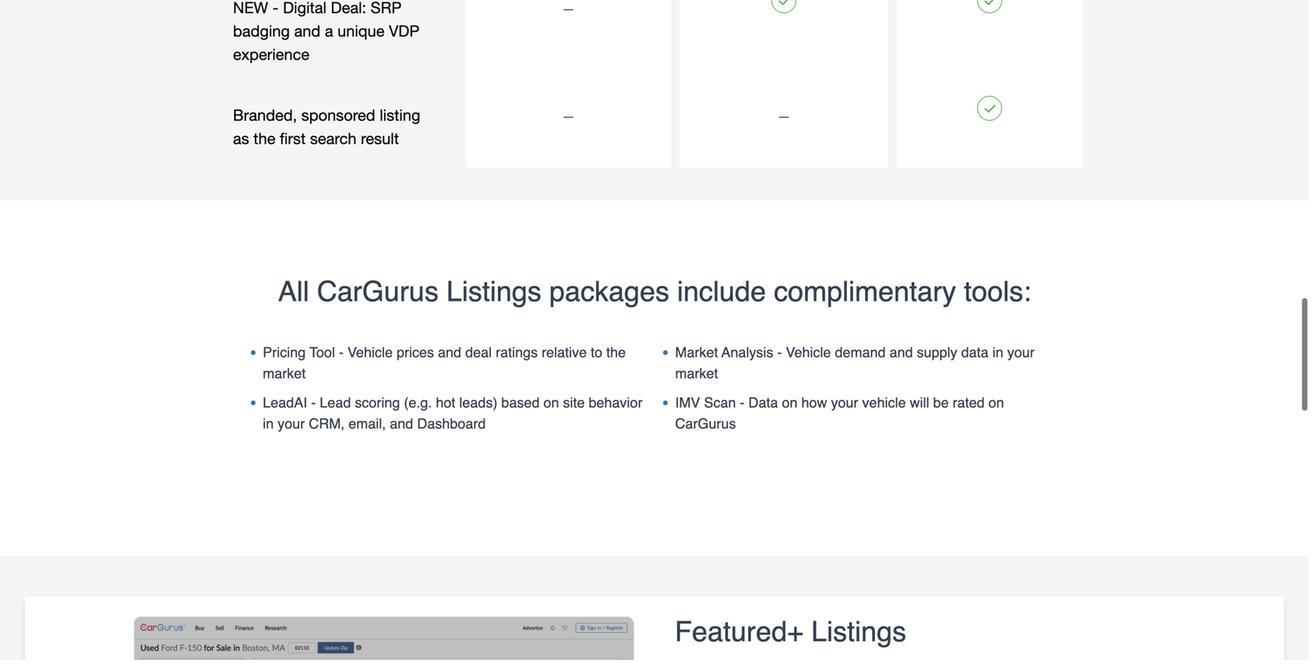 Task type: locate. For each thing, give the bounding box(es) containing it.
on left how
[[782, 395, 798, 411]]

- inside the imv scan - data on how your vehicle will be rated on cargurus
[[740, 395, 745, 411]]

demand
[[835, 344, 886, 360]]

market
[[263, 366, 306, 382], [675, 366, 718, 382]]

2 horizontal spatial on
[[989, 395, 1005, 411]]

1 horizontal spatial in
[[993, 344, 1004, 360]]

cargurus up prices
[[317, 276, 439, 308]]

- right analysis
[[778, 344, 782, 360]]

- left the lead
[[311, 395, 316, 411]]

vehicle
[[348, 344, 393, 360], [786, 344, 831, 360]]

cargurus
[[317, 276, 439, 308], [675, 416, 736, 432]]

0 vertical spatial listings
[[447, 276, 542, 308]]

in down leadai
[[263, 416, 274, 432]]

first
[[280, 130, 306, 148]]

1 horizontal spatial vehicle
[[786, 344, 831, 360]]

listing
[[380, 106, 421, 125]]

0 horizontal spatial on
[[544, 395, 559, 411]]

- for market
[[778, 344, 782, 360]]

vehicle for prices
[[348, 344, 393, 360]]

deal
[[465, 344, 492, 360]]

vehicle
[[863, 395, 906, 411]]

1 market from the left
[[263, 366, 306, 382]]

all cargurus listings packages include complimentary tools:
[[278, 276, 1032, 308]]

your down leadai
[[278, 416, 305, 432]]

2 horizontal spatial your
[[1008, 344, 1035, 360]]

result
[[361, 130, 399, 148]]

- inside pricing tool - vehicle prices and deal ratings relative to the market
[[339, 344, 344, 360]]

- inside new - digital deal: srp badging and a unique vdp experience
[[273, 0, 279, 17]]

dashboard
[[417, 416, 486, 432]]

prices
[[397, 344, 434, 360]]

featured+
[[675, 616, 804, 648]]

- left data
[[740, 395, 745, 411]]

2 vertical spatial your
[[278, 416, 305, 432]]

0 horizontal spatial your
[[278, 416, 305, 432]]

1 horizontal spatial listings
[[812, 616, 907, 648]]

1 vertical spatial the
[[607, 344, 626, 360]]

0 horizontal spatial the
[[254, 130, 276, 148]]

supply
[[917, 344, 958, 360]]

0 vertical spatial in
[[993, 344, 1004, 360]]

0 horizontal spatial in
[[263, 416, 274, 432]]

vehicle inside pricing tool - vehicle prices and deal ratings relative to the market
[[348, 344, 393, 360]]

— for branded, sponsored listing as the first search result
[[562, 109, 575, 124]]

— for new - digital deal: srp badging and a unique vdp experience
[[562, 2, 575, 16]]

cargurus down scan
[[675, 416, 736, 432]]

in inside leadai - lead scoring (e.g. hot leads) based on site behavior in your crm, email, and dashboard
[[263, 416, 274, 432]]

vehicle up how
[[786, 344, 831, 360]]

vdp
[[389, 22, 420, 40]]

listings
[[447, 276, 542, 308], [812, 616, 907, 648]]

1 horizontal spatial your
[[831, 395, 859, 411]]

cargurus inside the imv scan - data on how your vehicle will be rated on cargurus
[[675, 416, 736, 432]]

0 horizontal spatial market
[[263, 366, 306, 382]]

—
[[562, 2, 575, 16], [562, 109, 575, 124], [778, 109, 791, 124]]

and left supply
[[890, 344, 913, 360]]

-
[[273, 0, 279, 17], [339, 344, 344, 360], [778, 344, 782, 360], [311, 395, 316, 411], [740, 395, 745, 411]]

1 horizontal spatial cargurus
[[675, 416, 736, 432]]

0 vertical spatial the
[[254, 130, 276, 148]]

1 horizontal spatial on
[[782, 395, 798, 411]]

your inside the imv scan - data on how your vehicle will be rated on cargurus
[[831, 395, 859, 411]]

pricing tool - vehicle prices and deal ratings relative to the market
[[263, 344, 626, 382]]

- right tool
[[339, 344, 344, 360]]

the right to at the bottom
[[607, 344, 626, 360]]

be
[[934, 395, 949, 411]]

- right new
[[273, 0, 279, 17]]

on
[[544, 395, 559, 411], [782, 395, 798, 411], [989, 395, 1005, 411]]

your inside market analysis - vehicle demand and supply data in your market
[[1008, 344, 1035, 360]]

search
[[310, 130, 357, 148]]

1 vertical spatial in
[[263, 416, 274, 432]]

the
[[254, 130, 276, 148], [607, 344, 626, 360]]

1 horizontal spatial the
[[607, 344, 626, 360]]

branded,
[[233, 106, 297, 125]]

tools:
[[964, 276, 1032, 308]]

vehicle inside market analysis - vehicle demand and supply data in your market
[[786, 344, 831, 360]]

2 vehicle from the left
[[786, 344, 831, 360]]

- inside market analysis - vehicle demand and supply data in your market
[[778, 344, 782, 360]]

your inside leadai - lead scoring (e.g. hot leads) based on site behavior in your crm, email, and dashboard
[[278, 416, 305, 432]]

will
[[910, 395, 930, 411]]

0 horizontal spatial cargurus
[[317, 276, 439, 308]]

imv
[[675, 395, 700, 411]]

market
[[675, 344, 718, 360]]

the inside branded, sponsored listing as the first search result
[[254, 130, 276, 148]]

your right how
[[831, 395, 859, 411]]

1 vehicle from the left
[[348, 344, 393, 360]]

market down pricing
[[263, 366, 306, 382]]

vehicle left prices
[[348, 344, 393, 360]]

1 on from the left
[[544, 395, 559, 411]]

in inside market analysis - vehicle demand and supply data in your market
[[993, 344, 1004, 360]]

2 market from the left
[[675, 366, 718, 382]]

on left "site" at bottom left
[[544, 395, 559, 411]]

3 on from the left
[[989, 395, 1005, 411]]

and down '(e.g.'
[[390, 416, 413, 432]]

0 vertical spatial your
[[1008, 344, 1035, 360]]

imv scan - data on how your vehicle will be rated on cargurus
[[675, 395, 1005, 432]]

based
[[502, 395, 540, 411]]

in right data
[[993, 344, 1004, 360]]

market down the 'market'
[[675, 366, 718, 382]]

1 vertical spatial cargurus
[[675, 416, 736, 432]]

and left deal
[[438, 344, 462, 360]]

on right rated
[[989, 395, 1005, 411]]

and left a
[[294, 22, 321, 40]]

include
[[677, 276, 766, 308]]

the right "as"
[[254, 130, 276, 148]]

pricing
[[263, 344, 306, 360]]

all
[[278, 276, 309, 308]]

your
[[1008, 344, 1035, 360], [831, 395, 859, 411], [278, 416, 305, 432]]

1 horizontal spatial market
[[675, 366, 718, 382]]

0 vertical spatial cargurus
[[317, 276, 439, 308]]

0 horizontal spatial vehicle
[[348, 344, 393, 360]]

your right data
[[1008, 344, 1035, 360]]

and
[[294, 22, 321, 40], [438, 344, 462, 360], [890, 344, 913, 360], [390, 416, 413, 432]]

- inside leadai - lead scoring (e.g. hot leads) based on site behavior in your crm, email, and dashboard
[[311, 395, 316, 411]]

in
[[993, 344, 1004, 360], [263, 416, 274, 432]]

1 vertical spatial your
[[831, 395, 859, 411]]



Task type: describe. For each thing, give the bounding box(es) containing it.
- for pricing
[[339, 344, 344, 360]]

to
[[591, 344, 603, 360]]

analysis
[[722, 344, 774, 360]]

leads)
[[459, 395, 498, 411]]

srp
[[371, 0, 402, 17]]

unique
[[338, 22, 385, 40]]

featured+ listings
[[675, 616, 907, 648]]

featured+ tiles image
[[134, 615, 635, 660]]

scoring
[[355, 395, 400, 411]]

deal:
[[331, 0, 366, 17]]

lead
[[320, 395, 351, 411]]

data
[[962, 344, 989, 360]]

new - digital deal: srp badging and a unique vdp experience
[[233, 0, 420, 64]]

how
[[802, 395, 828, 411]]

ratings
[[496, 344, 538, 360]]

branded, sponsored listing as the first search result
[[233, 106, 421, 148]]

- for imv
[[740, 395, 745, 411]]

new
[[233, 0, 268, 17]]

badging
[[233, 22, 290, 40]]

behavior
[[589, 395, 643, 411]]

leadai
[[263, 395, 307, 411]]

digital
[[283, 0, 327, 17]]

tool
[[310, 344, 335, 360]]

(e.g.
[[404, 395, 432, 411]]

and inside market analysis - vehicle demand and supply data in your market
[[890, 344, 913, 360]]

email,
[[349, 416, 386, 432]]

relative
[[542, 344, 587, 360]]

leadai - lead scoring (e.g. hot leads) based on site behavior in your crm, email, and dashboard
[[263, 395, 643, 432]]

market analysis - vehicle demand and supply data in your market
[[675, 344, 1035, 382]]

vehicle for demand
[[786, 344, 831, 360]]

a
[[325, 22, 333, 40]]

rated
[[953, 395, 985, 411]]

experience
[[233, 45, 310, 64]]

hot
[[436, 395, 456, 411]]

on inside leadai - lead scoring (e.g. hot leads) based on site behavior in your crm, email, and dashboard
[[544, 395, 559, 411]]

data
[[749, 395, 778, 411]]

market inside market analysis - vehicle demand and supply data in your market
[[675, 366, 718, 382]]

the inside pricing tool - vehicle prices and deal ratings relative to the market
[[607, 344, 626, 360]]

crm,
[[309, 416, 345, 432]]

complimentary
[[774, 276, 957, 308]]

and inside new - digital deal: srp badging and a unique vdp experience
[[294, 22, 321, 40]]

sponsored
[[302, 106, 375, 125]]

0 horizontal spatial listings
[[447, 276, 542, 308]]

market inside pricing tool - vehicle prices and deal ratings relative to the market
[[263, 366, 306, 382]]

and inside pricing tool - vehicle prices and deal ratings relative to the market
[[438, 344, 462, 360]]

as
[[233, 130, 249, 148]]

and inside leadai - lead scoring (e.g. hot leads) based on site behavior in your crm, email, and dashboard
[[390, 416, 413, 432]]

packages
[[550, 276, 670, 308]]

1 vertical spatial listings
[[812, 616, 907, 648]]

2 on from the left
[[782, 395, 798, 411]]

site
[[563, 395, 585, 411]]

scan
[[704, 395, 736, 411]]



Task type: vqa. For each thing, say whether or not it's contained in the screenshot.
the Our
no



